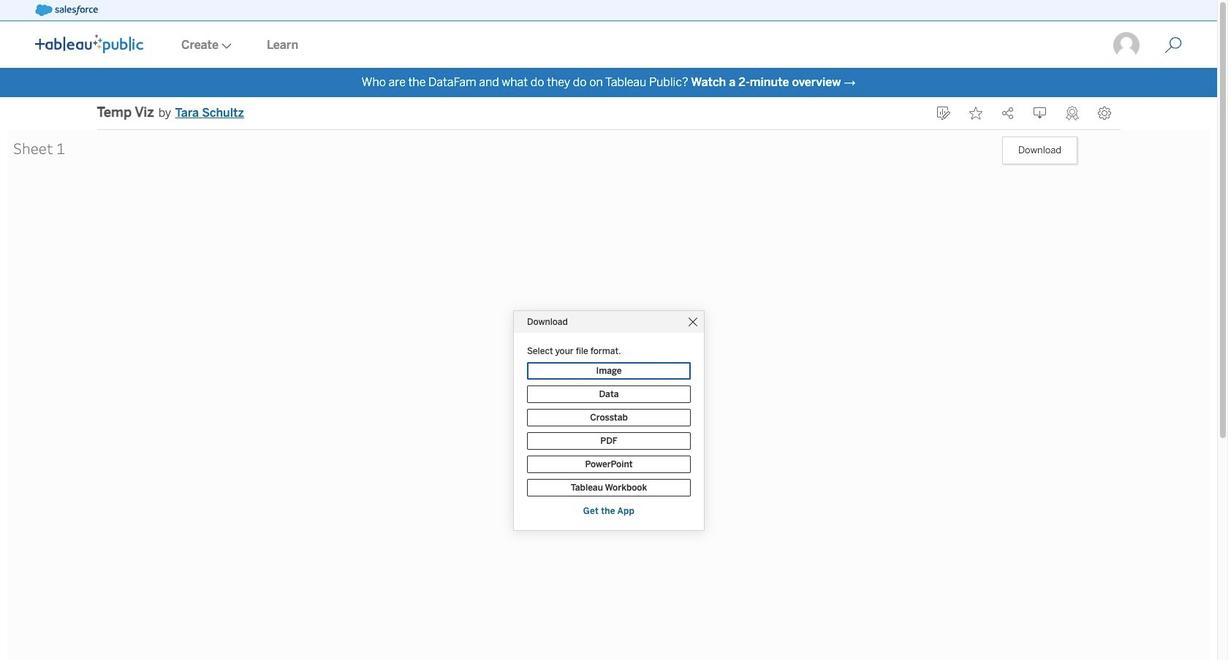 Task type: describe. For each thing, give the bounding box(es) containing it.
favorite button image
[[969, 107, 982, 120]]

salesforce logo image
[[35, 4, 98, 16]]

go to search image
[[1147, 37, 1200, 54]]

nominate for viz of the day image
[[1065, 106, 1079, 121]]

logo image
[[35, 34, 143, 53]]



Task type: locate. For each thing, give the bounding box(es) containing it.
create image
[[219, 43, 232, 49]]

tara.schultz image
[[1112, 31, 1141, 60]]

edit image
[[937, 107, 950, 120]]



Task type: vqa. For each thing, say whether or not it's contained in the screenshot.
avatar image for fagbamigbe kehinde
no



